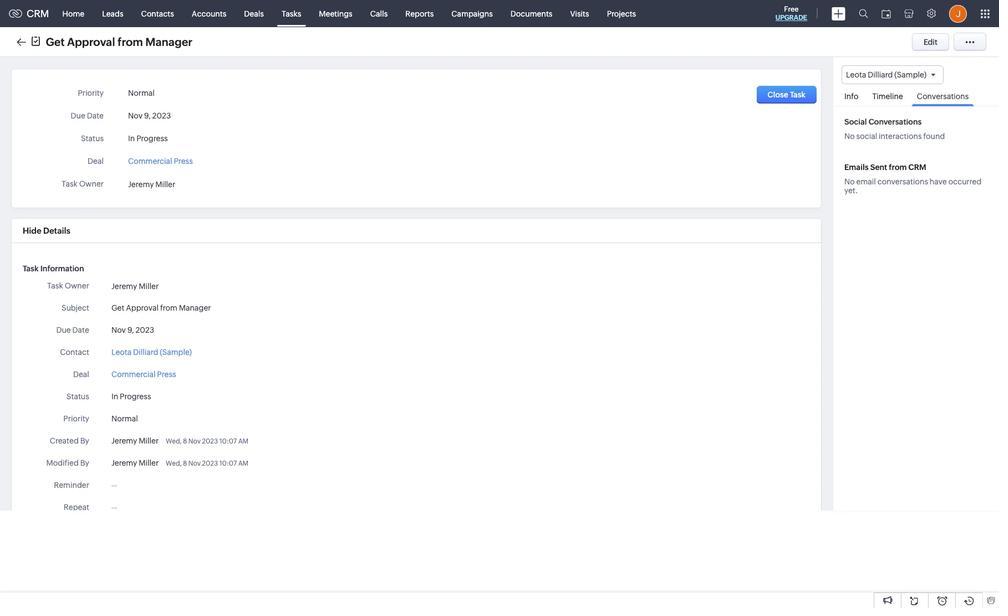 Task type: describe. For each thing, give the bounding box(es) containing it.
0 horizontal spatial in
[[111, 393, 118, 401]]

task down task information at the left top
[[47, 282, 63, 291]]

dilliard inside field
[[868, 70, 893, 79]]

edit
[[924, 37, 938, 46]]

modified
[[46, 459, 79, 468]]

wed, 8 nov 2023 10:07 am for created by
[[166, 438, 248, 446]]

1 horizontal spatial get
[[111, 304, 124, 313]]

reports link
[[397, 0, 443, 27]]

details
[[43, 226, 70, 236]]

0 vertical spatial get approval from manager
[[46, 35, 193, 48]]

1 vertical spatial get approval from manager
[[111, 304, 211, 313]]

1 vertical spatial leota dilliard (sample)
[[111, 348, 192, 357]]

0 vertical spatial conversations
[[917, 92, 969, 101]]

1 vertical spatial nov 9, 2023
[[111, 326, 154, 335]]

0 vertical spatial press
[[174, 157, 193, 166]]

0 vertical spatial crm
[[27, 8, 49, 19]]

documents
[[511, 9, 553, 18]]

commercial for bottom commercial press link
[[111, 370, 156, 379]]

hide
[[23, 226, 41, 236]]

leads
[[102, 9, 123, 18]]

profile element
[[943, 0, 974, 27]]

task inside 'link'
[[790, 90, 806, 99]]

repeat
[[64, 504, 89, 512]]

(sample) inside field
[[895, 70, 927, 79]]

0 vertical spatial progress
[[136, 134, 168, 143]]

projects link
[[598, 0, 645, 27]]

tasks
[[282, 9, 301, 18]]

timeline
[[873, 92, 903, 101]]

social
[[845, 118, 867, 127]]

1 vertical spatial due date
[[56, 326, 89, 335]]

created
[[50, 437, 79, 446]]

campaigns link
[[443, 0, 502, 27]]

create menu element
[[825, 0, 852, 27]]

0 horizontal spatial 9,
[[127, 326, 134, 335]]

emails
[[845, 163, 869, 172]]

projects
[[607, 9, 636, 18]]

1 horizontal spatial 9,
[[144, 111, 151, 120]]

leota inside field
[[846, 70, 866, 79]]

0 horizontal spatial approval
[[67, 35, 115, 48]]

search image
[[859, 9, 868, 18]]

0 vertical spatial get
[[46, 35, 65, 48]]

0 vertical spatial deal
[[88, 157, 104, 166]]

profile image
[[949, 5, 967, 22]]

close task link
[[757, 86, 817, 104]]

0 vertical spatial status
[[81, 134, 104, 143]]

wed, for modified by
[[166, 460, 182, 468]]

task left information
[[23, 265, 39, 273]]

home
[[62, 9, 84, 18]]

1 vertical spatial (sample)
[[160, 348, 192, 357]]

1 vertical spatial commercial press link
[[111, 369, 176, 381]]

social
[[857, 132, 877, 141]]

free upgrade
[[776, 5, 807, 22]]

reminder
[[54, 481, 89, 490]]

by for created by
[[80, 437, 89, 446]]

0 vertical spatial priority
[[78, 89, 104, 98]]

occurred
[[949, 178, 982, 186]]

1 vertical spatial task owner
[[47, 282, 89, 291]]

accounts link
[[183, 0, 235, 27]]

visits link
[[561, 0, 598, 27]]

0 vertical spatial in
[[128, 134, 135, 143]]

visits
[[570, 9, 589, 18]]

contact
[[60, 348, 89, 357]]

calendar image
[[882, 9, 891, 18]]

1 horizontal spatial from
[[160, 304, 177, 313]]

reports
[[406, 9, 434, 18]]

leads link
[[93, 0, 132, 27]]

free
[[784, 5, 799, 13]]

1 vertical spatial manager
[[179, 304, 211, 313]]

conversations inside 'social conversations no social interactions found'
[[869, 118, 922, 127]]

campaigns
[[452, 9, 493, 18]]

leota dilliard (sample) link
[[111, 347, 192, 359]]

close task
[[768, 90, 806, 99]]

deals
[[244, 9, 264, 18]]

interactions
[[879, 132, 922, 141]]

info link
[[839, 84, 864, 106]]

upgrade
[[776, 14, 807, 22]]

conversations link
[[912, 84, 975, 107]]

social conversations no social interactions found
[[845, 118, 945, 141]]

0 vertical spatial due date
[[71, 111, 104, 120]]

deals link
[[235, 0, 273, 27]]

1 vertical spatial deal
[[73, 370, 89, 379]]

0 vertical spatial nov 9, 2023
[[128, 111, 171, 120]]



Task type: vqa. For each thing, say whether or not it's contained in the screenshot.


Task type: locate. For each thing, give the bounding box(es) containing it.
1 vertical spatial progress
[[120, 393, 151, 401]]

get right subject
[[111, 304, 124, 313]]

0 vertical spatial task owner
[[62, 180, 104, 189]]

0 horizontal spatial (sample)
[[160, 348, 192, 357]]

1 vertical spatial leota
[[111, 348, 132, 357]]

0 vertical spatial commercial press link
[[128, 154, 193, 166]]

1 vertical spatial 10:07
[[219, 460, 237, 468]]

1 horizontal spatial approval
[[126, 304, 159, 313]]

2 no from the top
[[845, 178, 855, 186]]

0 vertical spatial wed,
[[166, 438, 182, 446]]

from up leota dilliard (sample) link
[[160, 304, 177, 313]]

0 vertical spatial 8
[[183, 438, 187, 446]]

in progress
[[128, 134, 168, 143], [111, 393, 151, 401]]

9,
[[144, 111, 151, 120], [127, 326, 134, 335]]

wed,
[[166, 438, 182, 446], [166, 460, 182, 468]]

tasks link
[[273, 0, 310, 27]]

status
[[81, 134, 104, 143], [66, 393, 89, 401]]

0 vertical spatial am
[[238, 438, 248, 446]]

1 vertical spatial due
[[56, 326, 71, 335]]

1 vertical spatial conversations
[[869, 118, 922, 127]]

task information
[[23, 265, 84, 273]]

leota dilliard (sample)
[[846, 70, 927, 79], [111, 348, 192, 357]]

conversations
[[917, 92, 969, 101], [869, 118, 922, 127]]

1 8 from the top
[[183, 438, 187, 446]]

normal
[[128, 89, 155, 98], [111, 415, 138, 424]]

am
[[238, 438, 248, 446], [238, 460, 248, 468]]

1 vertical spatial by
[[80, 459, 89, 468]]

no down the emails on the top right of page
[[845, 178, 855, 186]]

approval up leota dilliard (sample) link
[[126, 304, 159, 313]]

by for modified by
[[80, 459, 89, 468]]

jeremy miller
[[128, 180, 175, 189], [111, 282, 159, 291], [111, 437, 159, 446], [111, 459, 159, 468]]

wed, for created by
[[166, 438, 182, 446]]

10:07
[[219, 438, 237, 446], [219, 460, 237, 468]]

leota up info link
[[846, 70, 866, 79]]

0 vertical spatial due
[[71, 111, 85, 120]]

yet.
[[845, 186, 858, 195]]

2023
[[152, 111, 171, 120], [136, 326, 154, 335], [202, 438, 218, 446], [202, 460, 218, 468]]

8
[[183, 438, 187, 446], [183, 460, 187, 468]]

1 vertical spatial crm
[[909, 163, 926, 172]]

leota dilliard (sample) inside field
[[846, 70, 927, 79]]

progress
[[136, 134, 168, 143], [120, 393, 151, 401]]

close
[[768, 90, 788, 99]]

no inside emails sent from crm no email conversations have occurred yet.
[[845, 178, 855, 186]]

documents link
[[502, 0, 561, 27]]

1 vertical spatial dilliard
[[133, 348, 158, 357]]

1 horizontal spatial dilliard
[[868, 70, 893, 79]]

emails sent from crm no email conversations have occurred yet.
[[845, 163, 982, 195]]

1 vertical spatial priority
[[63, 415, 89, 424]]

1 vertical spatial commercial
[[111, 370, 156, 379]]

subject
[[62, 304, 89, 313]]

found
[[924, 132, 945, 141]]

1 vertical spatial owner
[[65, 282, 89, 291]]

no inside 'social conversations no social interactions found'
[[845, 132, 855, 141]]

0 vertical spatial owner
[[79, 180, 104, 189]]

task owner up details
[[62, 180, 104, 189]]

priority
[[78, 89, 104, 98], [63, 415, 89, 424]]

approval
[[67, 35, 115, 48], [126, 304, 159, 313]]

1 vertical spatial 9,
[[127, 326, 134, 335]]

dilliard
[[868, 70, 893, 79], [133, 348, 158, 357]]

from inside emails sent from crm no email conversations have occurred yet.
[[889, 163, 907, 172]]

by right created
[[80, 437, 89, 446]]

due date
[[71, 111, 104, 120], [56, 326, 89, 335]]

1 horizontal spatial crm
[[909, 163, 926, 172]]

contacts link
[[132, 0, 183, 27]]

1 10:07 from the top
[[219, 438, 237, 446]]

get down home link
[[46, 35, 65, 48]]

1 horizontal spatial leota dilliard (sample)
[[846, 70, 927, 79]]

task owner down information
[[47, 282, 89, 291]]

search element
[[852, 0, 875, 27]]

1 wed, 8 nov 2023 10:07 am from the top
[[166, 438, 248, 446]]

am for modified by
[[238, 460, 248, 468]]

1 wed, from the top
[[166, 438, 182, 446]]

2 horizontal spatial from
[[889, 163, 907, 172]]

edit button
[[912, 33, 949, 51]]

0 vertical spatial commercial
[[128, 157, 172, 166]]

email
[[857, 178, 876, 186]]

approval down home
[[67, 35, 115, 48]]

0 vertical spatial leota dilliard (sample)
[[846, 70, 927, 79]]

from down leads
[[118, 35, 143, 48]]

1 vertical spatial normal
[[111, 415, 138, 424]]

1 vertical spatial press
[[157, 370, 176, 379]]

no down social on the right of page
[[845, 132, 855, 141]]

wed, 8 nov 2023 10:07 am for modified by
[[166, 460, 248, 468]]

task owner
[[62, 180, 104, 189], [47, 282, 89, 291]]

owner
[[79, 180, 104, 189], [65, 282, 89, 291]]

am for created by
[[238, 438, 248, 446]]

1 vertical spatial wed,
[[166, 460, 182, 468]]

2 10:07 from the top
[[219, 460, 237, 468]]

1 vertical spatial status
[[66, 393, 89, 401]]

crm inside emails sent from crm no email conversations have occurred yet.
[[909, 163, 926, 172]]

0 vertical spatial wed, 8 nov 2023 10:07 am
[[166, 438, 248, 446]]

1 vertical spatial from
[[889, 163, 907, 172]]

meetings
[[319, 9, 353, 18]]

nov
[[128, 111, 142, 120], [111, 326, 126, 335], [188, 438, 201, 446], [188, 460, 201, 468]]

1 vertical spatial am
[[238, 460, 248, 468]]

1 vertical spatial get
[[111, 304, 124, 313]]

0 vertical spatial commercial press
[[128, 157, 193, 166]]

1 am from the top
[[238, 438, 248, 446]]

no
[[845, 132, 855, 141], [845, 178, 855, 186]]

0 vertical spatial dilliard
[[868, 70, 893, 79]]

2 vertical spatial from
[[160, 304, 177, 313]]

commercial press link
[[128, 154, 193, 166], [111, 369, 176, 381]]

jeremy
[[128, 180, 154, 189], [111, 282, 137, 291], [111, 437, 137, 446], [111, 459, 137, 468]]

crm up conversations on the top
[[909, 163, 926, 172]]

get approval from manager
[[46, 35, 193, 48], [111, 304, 211, 313]]

0 horizontal spatial from
[[118, 35, 143, 48]]

8 for created by
[[183, 438, 187, 446]]

conversations up interactions
[[869, 118, 922, 127]]

1 horizontal spatial leota
[[846, 70, 866, 79]]

1 vertical spatial in
[[111, 393, 118, 401]]

0 vertical spatial date
[[87, 111, 104, 120]]

commercial
[[128, 157, 172, 166], [111, 370, 156, 379]]

0 vertical spatial normal
[[128, 89, 155, 98]]

0 horizontal spatial leota dilliard (sample)
[[111, 348, 192, 357]]

manager
[[145, 35, 193, 48], [179, 304, 211, 313]]

2 8 from the top
[[183, 460, 187, 468]]

0 vertical spatial in progress
[[128, 134, 168, 143]]

get approval from manager up leota dilliard (sample) link
[[111, 304, 211, 313]]

info
[[845, 92, 859, 101]]

create menu image
[[832, 7, 846, 20]]

date
[[87, 111, 104, 120], [72, 326, 89, 335]]

0 horizontal spatial dilliard
[[133, 348, 158, 357]]

1 vertical spatial commercial press
[[111, 370, 176, 379]]

meetings link
[[310, 0, 361, 27]]

have
[[930, 178, 947, 186]]

by
[[80, 437, 89, 446], [80, 459, 89, 468]]

nov 9, 2023
[[128, 111, 171, 120], [111, 326, 154, 335]]

0 vertical spatial approval
[[67, 35, 115, 48]]

calls link
[[361, 0, 397, 27]]

task right 'close'
[[790, 90, 806, 99]]

1 horizontal spatial in
[[128, 134, 135, 143]]

conversations up found
[[917, 92, 969, 101]]

sent
[[870, 163, 887, 172]]

information
[[40, 265, 84, 273]]

accounts
[[192, 9, 226, 18]]

0 vertical spatial 9,
[[144, 111, 151, 120]]

1 horizontal spatial (sample)
[[895, 70, 927, 79]]

leota right contact
[[111, 348, 132, 357]]

task up details
[[62, 180, 78, 189]]

2 by from the top
[[80, 459, 89, 468]]

0 vertical spatial no
[[845, 132, 855, 141]]

wed, 8 nov 2023 10:07 am
[[166, 438, 248, 446], [166, 460, 248, 468]]

hide details
[[23, 226, 70, 236]]

1 vertical spatial date
[[72, 326, 89, 335]]

0 vertical spatial leota
[[846, 70, 866, 79]]

press
[[174, 157, 193, 166], [157, 370, 176, 379]]

crm link
[[9, 8, 49, 19]]

2 wed, 8 nov 2023 10:07 am from the top
[[166, 460, 248, 468]]

1 vertical spatial 8
[[183, 460, 187, 468]]

contacts
[[141, 9, 174, 18]]

calls
[[370, 9, 388, 18]]

crm left home link
[[27, 8, 49, 19]]

1 vertical spatial approval
[[126, 304, 159, 313]]

commercial for the top commercial press link
[[128, 157, 172, 166]]

2 am from the top
[[238, 460, 248, 468]]

1 no from the top
[[845, 132, 855, 141]]

deal
[[88, 157, 104, 166], [73, 370, 89, 379]]

0 horizontal spatial leota
[[111, 348, 132, 357]]

due
[[71, 111, 85, 120], [56, 326, 71, 335]]

0 vertical spatial manager
[[145, 35, 193, 48]]

0 horizontal spatial crm
[[27, 8, 49, 19]]

get
[[46, 35, 65, 48], [111, 304, 124, 313]]

0 vertical spatial (sample)
[[895, 70, 927, 79]]

modified by
[[46, 459, 89, 468]]

timeline link
[[867, 84, 909, 106]]

Leota Dilliard (Sample) field
[[842, 65, 944, 84]]

created by
[[50, 437, 89, 446]]

home link
[[54, 0, 93, 27]]

0 vertical spatial from
[[118, 35, 143, 48]]

8 for modified by
[[183, 460, 187, 468]]

0 horizontal spatial get
[[46, 35, 65, 48]]

commercial press
[[128, 157, 193, 166], [111, 370, 176, 379]]

10:07 for created by
[[219, 438, 237, 446]]

get approval from manager down leads
[[46, 35, 193, 48]]

0 vertical spatial by
[[80, 437, 89, 446]]

conversations
[[878, 178, 928, 186]]

1 vertical spatial in progress
[[111, 393, 151, 401]]

2 wed, from the top
[[166, 460, 182, 468]]

0 vertical spatial 10:07
[[219, 438, 237, 446]]

1 vertical spatial no
[[845, 178, 855, 186]]

by right the modified
[[80, 459, 89, 468]]

10:07 for modified by
[[219, 460, 237, 468]]

miller
[[155, 180, 175, 189], [139, 282, 159, 291], [139, 437, 159, 446], [139, 459, 159, 468]]

hide details link
[[23, 226, 70, 236]]

leota
[[846, 70, 866, 79], [111, 348, 132, 357]]

from up conversations on the top
[[889, 163, 907, 172]]

1 by from the top
[[80, 437, 89, 446]]

1 vertical spatial wed, 8 nov 2023 10:07 am
[[166, 460, 248, 468]]



